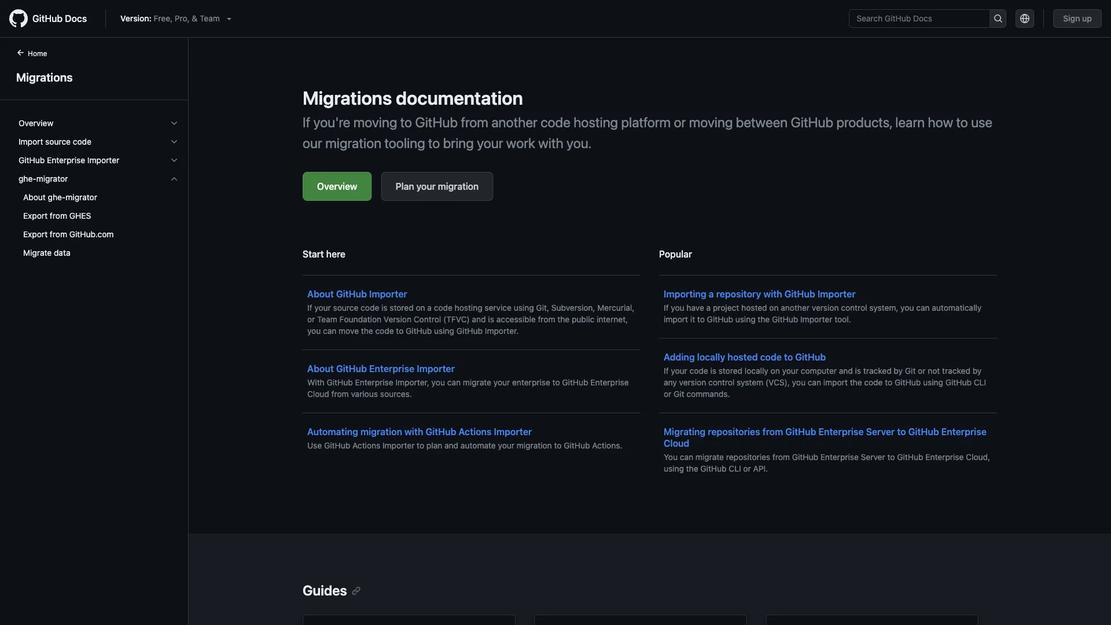 Task type: vqa. For each thing, say whether or not it's contained in the screenshot.
bottommost Commit
no



Task type: locate. For each thing, give the bounding box(es) containing it.
team left foundation
[[317, 315, 337, 324]]

plan
[[427, 441, 442, 450]]

free,
[[154, 14, 173, 23]]

on up (vcs),
[[771, 366, 780, 376]]

0 vertical spatial control
[[841, 303, 867, 313]]

ghe-
[[19, 174, 36, 184], [48, 192, 66, 202]]

0 horizontal spatial locally
[[697, 352, 726, 363]]

using up accessible
[[514, 303, 534, 313]]

to inside importing a repository with github importer if you have a project hosted on another version control system, you can automatically import it to github using the github importer tool.
[[698, 315, 705, 324]]

0 vertical spatial cli
[[974, 378, 986, 387]]

source up github enterprise importer
[[45, 137, 71, 146]]

using down the not
[[923, 378, 944, 387]]

import source code
[[19, 137, 91, 146]]

1 vertical spatial with
[[764, 289, 782, 300]]

1 horizontal spatial overview
[[317, 181, 357, 192]]

0 vertical spatial migrate
[[463, 378, 491, 387]]

not
[[928, 366, 940, 376]]

0 horizontal spatial cli
[[729, 464, 741, 474]]

0 vertical spatial and
[[472, 315, 486, 324]]

0 horizontal spatial moving
[[353, 114, 397, 130]]

stored up version
[[390, 303, 414, 313]]

can right you
[[680, 452, 694, 462]]

you down importing
[[671, 303, 685, 313]]

import inside adding locally hosted code to github if your code is stored locally on your computer and is tracked by git or not tracked by any version control system (vcs), you can import the code to github using github cli or git commands.
[[824, 378, 848, 387]]

control
[[841, 303, 867, 313], [709, 378, 735, 387]]

migrations down the home link
[[16, 70, 73, 84]]

migrate inside migrating repositories from github enterprise server to github enterprise cloud you can migrate repositories from github enterprise server to github enterprise cloud, using the github cli or api.
[[696, 452, 724, 462]]

on inside adding locally hosted code to github if your code is stored locally on your computer and is tracked by git or not tracked by any version control system (vcs), you can import the code to github using github cli or git commands.
[[771, 366, 780, 376]]

importer down the import source code dropdown button
[[87, 155, 119, 165]]

import inside importing a repository with github importer if you have a project hosted on another version control system, you can automatically import it to github using the github importer tool.
[[664, 315, 688, 324]]

on inside about github importer if your source code is stored on a code hosting service using git, subversion, mercurial, or team foundation version control (tfvc) and is accessible from the public internet, you can move the code to github using github importer.
[[416, 303, 425, 313]]

you left the move
[[307, 326, 321, 336]]

moving up tooling
[[353, 114, 397, 130]]

import left it
[[664, 315, 688, 324]]

1 export from the top
[[23, 211, 48, 221]]

about inside about github importer if your source code is stored on a code hosting service using git, subversion, mercurial, or team foundation version control (tfvc) and is accessible from the public internet, you can move the code to github using github importer.
[[307, 289, 334, 300]]

1 horizontal spatial team
[[317, 315, 337, 324]]

hosted down repository
[[742, 303, 767, 313]]

migrate data
[[23, 248, 70, 258]]

sc 9kayk9 0 image inside github enterprise importer dropdown button
[[170, 156, 179, 165]]

source inside the import source code dropdown button
[[45, 137, 71, 146]]

migrator up about ghe-migrator
[[36, 174, 68, 184]]

team right &
[[200, 14, 220, 23]]

1 horizontal spatial control
[[841, 303, 867, 313]]

2 vertical spatial with
[[405, 426, 423, 437]]

overview up import
[[19, 118, 53, 128]]

0 horizontal spatial control
[[709, 378, 735, 387]]

1 vertical spatial import
[[824, 378, 848, 387]]

0 vertical spatial stored
[[390, 303, 414, 313]]

0 horizontal spatial source
[[45, 137, 71, 146]]

with left you.
[[539, 135, 564, 151]]

ghe- up "export from ghes"
[[48, 192, 66, 202]]

platform
[[621, 114, 671, 130]]

1 horizontal spatial source
[[333, 303, 359, 313]]

1 horizontal spatial git
[[905, 366, 916, 376]]

1 vertical spatial hosted
[[728, 352, 758, 363]]

from inside the "migrations documentation if you're moving to github from another code hosting platform or moving between github products, learn how to use our migration tooling to bring your work with you."
[[461, 114, 489, 130]]

1 vertical spatial another
[[781, 303, 810, 313]]

2 tracked from the left
[[943, 366, 971, 376]]

source inside about github importer if your source code is stored on a code hosting service using git, subversion, mercurial, or team foundation version control (tfvc) and is accessible from the public internet, you can move the code to github using github importer.
[[333, 303, 359, 313]]

git
[[905, 366, 916, 376], [674, 389, 685, 399]]

you right importer,
[[432, 378, 445, 387]]

ghe-migrator element
[[9, 170, 188, 262], [9, 188, 188, 262]]

or left foundation
[[307, 315, 315, 324]]

1 vertical spatial and
[[839, 366, 853, 376]]

control up tool.
[[841, 303, 867, 313]]

0 vertical spatial hosted
[[742, 303, 767, 313]]

export up migrate
[[23, 230, 48, 239]]

your left the enterprise
[[494, 378, 510, 387]]

our
[[303, 135, 322, 151]]

0 vertical spatial source
[[45, 137, 71, 146]]

the inside migrating repositories from github enterprise server to github enterprise cloud you can migrate repositories from github enterprise server to github enterprise cloud, using the github cli or api.
[[686, 464, 698, 474]]

2 by from the left
[[973, 366, 982, 376]]

0 vertical spatial overview
[[19, 118, 53, 128]]

0 horizontal spatial another
[[492, 114, 538, 130]]

cloud inside migrating repositories from github enterprise server to github enterprise cloud you can migrate repositories from github enterprise server to github enterprise cloud, using the github cli or api.
[[664, 438, 690, 449]]

with inside the "migrations documentation if you're moving to github from another code hosting platform or moving between github products, learn how to use our migration tooling to bring your work with you."
[[539, 135, 564, 151]]

migrator
[[36, 174, 68, 184], [66, 192, 97, 202]]

can down computer
[[808, 378, 821, 387]]

github inside dropdown button
[[19, 155, 45, 165]]

1 sc 9kayk9 0 image from the top
[[170, 119, 179, 128]]

hosting up you.
[[574, 114, 618, 130]]

on
[[416, 303, 425, 313], [770, 303, 779, 313], [771, 366, 780, 376]]

overview button
[[14, 114, 184, 133]]

2 vertical spatial and
[[445, 441, 459, 450]]

locally
[[697, 352, 726, 363], [745, 366, 769, 376]]

about for enterprise
[[307, 363, 334, 374]]

1 horizontal spatial tracked
[[943, 366, 971, 376]]

your left work
[[477, 135, 503, 151]]

export from ghes link
[[14, 207, 184, 225]]

is right computer
[[855, 366, 861, 376]]

control
[[414, 315, 441, 324]]

1 vertical spatial cloud
[[664, 438, 690, 449]]

ghes
[[69, 211, 91, 221]]

with right repository
[[764, 289, 782, 300]]

version up tool.
[[812, 303, 839, 313]]

0 horizontal spatial tracked
[[864, 366, 892, 376]]

about inside ghe-migrator element
[[23, 192, 46, 202]]

data
[[54, 248, 70, 258]]

migration down you're
[[325, 135, 382, 151]]

from inside 'link'
[[50, 211, 67, 221]]

by
[[894, 366, 903, 376], [973, 366, 982, 376]]

1 horizontal spatial cloud
[[664, 438, 690, 449]]

1 vertical spatial export
[[23, 230, 48, 239]]

1 ghe-migrator element from the top
[[9, 170, 188, 262]]

1 vertical spatial locally
[[745, 366, 769, 376]]

migrations for migrations
[[16, 70, 73, 84]]

sc 9kayk9 0 image inside ghe-migrator dropdown button
[[170, 174, 179, 184]]

4 sc 9kayk9 0 image from the top
[[170, 174, 179, 184]]

version up commands. at the bottom right of the page
[[679, 378, 706, 387]]

stored
[[390, 303, 414, 313], [719, 366, 743, 376]]

you
[[671, 303, 685, 313], [901, 303, 914, 313], [307, 326, 321, 336], [432, 378, 445, 387], [792, 378, 806, 387]]

0 vertical spatial ghe-
[[19, 174, 36, 184]]

you inside about github enterprise importer with github enterprise importer, you can migrate your enterprise to github enterprise cloud from various sources.
[[432, 378, 445, 387]]

version
[[812, 303, 839, 313], [679, 378, 706, 387]]

0 horizontal spatial and
[[445, 441, 459, 450]]

0 vertical spatial git
[[905, 366, 916, 376]]

you
[[664, 452, 678, 462]]

0 horizontal spatial cloud
[[307, 389, 329, 399]]

0 horizontal spatial with
[[405, 426, 423, 437]]

1 vertical spatial migrate
[[696, 452, 724, 462]]

a right have
[[707, 303, 711, 313]]

hosting inside the "migrations documentation if you're moving to github from another code hosting platform or moving between github products, learn how to use our migration tooling to bring your work with you."
[[574, 114, 618, 130]]

0 vertical spatial cloud
[[307, 389, 329, 399]]

you right system,
[[901, 303, 914, 313]]

1 vertical spatial actions
[[353, 441, 380, 450]]

a inside about github importer if your source code is stored on a code hosting service using git, subversion, mercurial, or team foundation version control (tfvc) and is accessible from the public internet, you can move the code to github using github importer.
[[427, 303, 432, 313]]

1 vertical spatial migrator
[[66, 192, 97, 202]]

importer up importer,
[[417, 363, 455, 374]]

can left the move
[[323, 326, 337, 336]]

code inside the import source code dropdown button
[[73, 137, 91, 146]]

team
[[200, 14, 220, 23], [317, 315, 337, 324]]

control inside adding locally hosted code to github if your code is stored locally on your computer and is tracked by git or not tracked by any version control system (vcs), you can import the code to github using github cli or git commands.
[[709, 378, 735, 387]]

or left api.
[[744, 464, 751, 474]]

version inside importing a repository with github importer if you have a project hosted on another version control system, you can automatically import it to github using the github importer tool.
[[812, 303, 839, 313]]

1 horizontal spatial with
[[539, 135, 564, 151]]

various
[[351, 389, 378, 399]]

0 vertical spatial export
[[23, 211, 48, 221]]

1 vertical spatial migrations
[[303, 87, 392, 109]]

if inside adding locally hosted code to github if your code is stored locally on your computer and is tracked by git or not tracked by any version control system (vcs), you can import the code to github using github cli or git commands.
[[664, 366, 669, 376]]

3 sc 9kayk9 0 image from the top
[[170, 156, 179, 165]]

search image
[[994, 14, 1003, 23]]

on up control
[[416, 303, 425, 313]]

0 vertical spatial another
[[492, 114, 538, 130]]

by right the not
[[973, 366, 982, 376]]

cloud down with
[[307, 389, 329, 399]]

1 horizontal spatial hosting
[[574, 114, 618, 130]]

1 vertical spatial source
[[333, 303, 359, 313]]

can left automatically
[[917, 303, 930, 313]]

0 horizontal spatial hosting
[[455, 303, 483, 313]]

hosting up (tfvc)
[[455, 303, 483, 313]]

tracked
[[864, 366, 892, 376], [943, 366, 971, 376]]

1 horizontal spatial actions
[[459, 426, 492, 437]]

about github importer if your source code is stored on a code hosting service using git, subversion, mercurial, or team foundation version control (tfvc) and is accessible from the public internet, you can move the code to github using github importer.
[[307, 289, 635, 336]]

0 horizontal spatial migrate
[[463, 378, 491, 387]]

tracked left the not
[[864, 366, 892, 376]]

you're
[[314, 114, 350, 130]]

1 horizontal spatial import
[[824, 378, 848, 387]]

with inside automating migration with github actions importer use github actions importer to plan and automate your migration to github actions.
[[405, 426, 423, 437]]

repositories
[[708, 426, 760, 437], [726, 452, 771, 462]]

if down 'start'
[[307, 303, 312, 313]]

your inside about github importer if your source code is stored on a code hosting service using git, subversion, mercurial, or team foundation version control (tfvc) and is accessible from the public internet, you can move the code to github using github importer.
[[315, 303, 331, 313]]

cli
[[974, 378, 986, 387], [729, 464, 741, 474]]

1 vertical spatial cli
[[729, 464, 741, 474]]

if up any
[[664, 366, 669, 376]]

migration
[[325, 135, 382, 151], [438, 181, 479, 192], [361, 426, 402, 437], [517, 441, 552, 450]]

can right importer,
[[447, 378, 461, 387]]

it
[[691, 315, 695, 324]]

1 vertical spatial git
[[674, 389, 685, 399]]

ghe- down import
[[19, 174, 36, 184]]

using down you
[[664, 464, 684, 474]]

1 vertical spatial stored
[[719, 366, 743, 376]]

1 horizontal spatial by
[[973, 366, 982, 376]]

your inside about github enterprise importer with github enterprise importer, you can migrate your enterprise to github enterprise cloud from various sources.
[[494, 378, 510, 387]]

actions down the automating
[[353, 441, 380, 450]]

0 horizontal spatial by
[[894, 366, 903, 376]]

sc 9kayk9 0 image for source
[[170, 137, 179, 146]]

and down service
[[472, 315, 486, 324]]

source up foundation
[[333, 303, 359, 313]]

0 vertical spatial version
[[812, 303, 839, 313]]

github
[[32, 13, 63, 24], [415, 114, 458, 130], [791, 114, 834, 130], [19, 155, 45, 165], [336, 289, 367, 300], [785, 289, 816, 300], [707, 315, 733, 324], [772, 315, 798, 324], [406, 326, 432, 336], [457, 326, 483, 336], [795, 352, 826, 363], [336, 363, 367, 374], [327, 378, 353, 387], [562, 378, 589, 387], [895, 378, 921, 387], [946, 378, 972, 387], [426, 426, 456, 437], [786, 426, 816, 437], [909, 426, 939, 437], [324, 441, 350, 450], [564, 441, 590, 450], [792, 452, 819, 462], [897, 452, 924, 462], [701, 464, 727, 474]]

products,
[[837, 114, 893, 130]]

to
[[400, 114, 412, 130], [957, 114, 968, 130], [428, 135, 440, 151], [698, 315, 705, 324], [396, 326, 404, 336], [784, 352, 793, 363], [553, 378, 560, 387], [885, 378, 893, 387], [897, 426, 906, 437], [417, 441, 424, 450], [554, 441, 562, 450], [888, 452, 895, 462]]

1 horizontal spatial migrations
[[303, 87, 392, 109]]

importer
[[87, 155, 119, 165], [369, 289, 407, 300], [818, 289, 856, 300], [801, 315, 833, 324], [417, 363, 455, 374], [494, 426, 532, 437], [383, 441, 415, 450]]

using inside importing a repository with github importer if you have a project hosted on another version control system, you can automatically import it to github using the github importer tool.
[[736, 315, 756, 324]]

to inside about github enterprise importer with github enterprise importer, you can migrate your enterprise to github enterprise cloud from various sources.
[[553, 378, 560, 387]]

1 moving from the left
[[353, 114, 397, 130]]

and
[[472, 315, 486, 324], [839, 366, 853, 376], [445, 441, 459, 450]]

0 horizontal spatial overview
[[19, 118, 53, 128]]

0 vertical spatial hosting
[[574, 114, 618, 130]]

0 vertical spatial locally
[[697, 352, 726, 363]]

another inside the "migrations documentation if you're moving to github from another code hosting platform or moving between github products, learn how to use our migration tooling to bring your work with you."
[[492, 114, 538, 130]]

0 vertical spatial migrations
[[16, 70, 73, 84]]

about down start here
[[307, 289, 334, 300]]

about down ghe-migrator
[[23, 192, 46, 202]]

or inside about github importer if your source code is stored on a code hosting service using git, subversion, mercurial, or team foundation version control (tfvc) and is accessible from the public internet, you can move the code to github using github importer.
[[307, 315, 315, 324]]

a
[[709, 289, 714, 300], [427, 303, 432, 313], [707, 303, 711, 313]]

1 tracked from the left
[[864, 366, 892, 376]]

1 horizontal spatial cli
[[974, 378, 986, 387]]

overview link
[[303, 172, 372, 201]]

1 horizontal spatial moving
[[689, 114, 733, 130]]

hosting
[[574, 114, 618, 130], [455, 303, 483, 313]]

import down computer
[[824, 378, 848, 387]]

on inside importing a repository with github importer if you have a project hosted on another version control system, you can automatically import it to github using the github importer tool.
[[770, 303, 779, 313]]

ghe-migrator element containing ghe-migrator
[[9, 170, 188, 262]]

migration down sources.
[[361, 426, 402, 437]]

you right (vcs),
[[792, 378, 806, 387]]

migrate inside about github enterprise importer with github enterprise importer, you can migrate your enterprise to github enterprise cloud from various sources.
[[463, 378, 491, 387]]

1 horizontal spatial migrate
[[696, 452, 724, 462]]

the inside importing a repository with github importer if you have a project hosted on another version control system, you can automatically import it to github using the github importer tool.
[[758, 315, 770, 324]]

your
[[477, 135, 503, 151], [417, 181, 436, 192], [315, 303, 331, 313], [671, 366, 688, 376], [782, 366, 799, 376], [494, 378, 510, 387], [498, 441, 515, 450]]

on right project on the right
[[770, 303, 779, 313]]

0 vertical spatial with
[[539, 135, 564, 151]]

0 horizontal spatial ghe-
[[19, 174, 36, 184]]

guides
[[303, 582, 347, 599]]

if down importing
[[664, 303, 669, 313]]

system,
[[870, 303, 899, 313]]

1 horizontal spatial another
[[781, 303, 810, 313]]

import
[[19, 137, 43, 146]]

if up our
[[303, 114, 310, 130]]

0 vertical spatial team
[[200, 14, 220, 23]]

1 vertical spatial repositories
[[726, 452, 771, 462]]

if
[[303, 114, 310, 130], [307, 303, 312, 313], [664, 303, 669, 313], [664, 366, 669, 376]]

use
[[307, 441, 322, 450]]

using inside adding locally hosted code to github if your code is stored locally on your computer and is tracked by git or not tracked by any version control system (vcs), you can import the code to github using github cli or git commands.
[[923, 378, 944, 387]]

hosted up "system" at the right
[[728, 352, 758, 363]]

using down project on the right
[[736, 315, 756, 324]]

is up version
[[382, 303, 388, 313]]

2 horizontal spatial with
[[764, 289, 782, 300]]

can
[[917, 303, 930, 313], [323, 326, 337, 336], [447, 378, 461, 387], [808, 378, 821, 387], [680, 452, 694, 462]]

if inside importing a repository with github importer if you have a project hosted on another version control system, you can automatically import it to github using the github importer tool.
[[664, 303, 669, 313]]

1 horizontal spatial and
[[472, 315, 486, 324]]

sources.
[[380, 389, 412, 399]]

1 vertical spatial ghe-
[[48, 192, 66, 202]]

2 ghe-migrator element from the top
[[9, 188, 188, 262]]

0 horizontal spatial stored
[[390, 303, 414, 313]]

git down any
[[674, 389, 685, 399]]

moving
[[353, 114, 397, 130], [689, 114, 733, 130]]

1 vertical spatial server
[[861, 452, 886, 462]]

can inside importing a repository with github importer if you have a project hosted on another version control system, you can automatically import it to github using the github importer tool.
[[917, 303, 930, 313]]

tool.
[[835, 315, 851, 324]]

cloud
[[307, 389, 329, 399], [664, 438, 690, 449]]

and right computer
[[839, 366, 853, 376]]

can inside about github enterprise importer with github enterprise importer, you can migrate your enterprise to github enterprise cloud from various sources.
[[447, 378, 461, 387]]

migrations inside the "migrations documentation if you're moving to github from another code hosting platform or moving between github products, learn how to use our migration tooling to bring your work with you."
[[303, 87, 392, 109]]

code
[[541, 114, 571, 130], [73, 137, 91, 146], [361, 303, 379, 313], [434, 303, 453, 313], [375, 326, 394, 336], [760, 352, 782, 363], [690, 366, 708, 376], [864, 378, 883, 387]]

0 horizontal spatial import
[[664, 315, 688, 324]]

1 horizontal spatial version
[[812, 303, 839, 313]]

your right "automate"
[[498, 441, 515, 450]]

cloud down migrating
[[664, 438, 690, 449]]

about up with
[[307, 363, 334, 374]]

2 horizontal spatial and
[[839, 366, 853, 376]]

computer
[[801, 366, 837, 376]]

about inside about github enterprise importer with github enterprise importer, you can migrate your enterprise to github enterprise cloud from various sources.
[[307, 363, 334, 374]]

export down about ghe-migrator
[[23, 211, 48, 221]]

tracked right the not
[[943, 366, 971, 376]]

locally up "system" at the right
[[745, 366, 769, 376]]

migrate left the enterprise
[[463, 378, 491, 387]]

1 vertical spatial about
[[307, 289, 334, 300]]

1 vertical spatial control
[[709, 378, 735, 387]]

from
[[461, 114, 489, 130], [50, 211, 67, 221], [50, 230, 67, 239], [538, 315, 555, 324], [331, 389, 349, 399], [763, 426, 783, 437], [773, 452, 790, 462]]

migrations
[[16, 70, 73, 84], [303, 87, 392, 109]]

your inside automating migration with github actions importer use github actions importer to plan and automate your migration to github actions.
[[498, 441, 515, 450]]

0 horizontal spatial team
[[200, 14, 220, 23]]

migrations element
[[0, 47, 189, 624]]

export inside 'link'
[[23, 211, 48, 221]]

and right the plan
[[445, 441, 459, 450]]

1 vertical spatial hosting
[[455, 303, 483, 313]]

overview down our
[[317, 181, 357, 192]]

2 sc 9kayk9 0 image from the top
[[170, 137, 179, 146]]

1 vertical spatial team
[[317, 315, 337, 324]]

None search field
[[849, 9, 1007, 28]]

1 horizontal spatial stored
[[719, 366, 743, 376]]

the inside adding locally hosted code to github if your code is stored locally on your computer and is tracked by git or not tracked by any version control system (vcs), you can import the code to github using github cli or git commands.
[[850, 378, 862, 387]]

control up commands. at the bottom right of the page
[[709, 378, 735, 387]]

moving left between
[[689, 114, 733, 130]]

sc 9kayk9 0 image inside the import source code dropdown button
[[170, 137, 179, 146]]

server
[[866, 426, 895, 437], [861, 452, 886, 462]]

migration right "automate"
[[517, 441, 552, 450]]

0 horizontal spatial version
[[679, 378, 706, 387]]

2 vertical spatial about
[[307, 363, 334, 374]]

actions up "automate"
[[459, 426, 492, 437]]

0 vertical spatial about
[[23, 192, 46, 202]]

1 by from the left
[[894, 366, 903, 376]]

automatically
[[932, 303, 982, 313]]

1 horizontal spatial locally
[[745, 366, 769, 376]]

up
[[1083, 14, 1092, 23]]

migrations for migrations documentation if you're moving to github from another code hosting platform or moving between github products, learn how to use our migration tooling to bring your work with you.
[[303, 87, 392, 109]]

migrations up you're
[[303, 87, 392, 109]]

plan
[[396, 181, 414, 192]]

if inside the "migrations documentation if you're moving to github from another code hosting platform or moving between github products, learn how to use our migration tooling to bring your work with you."
[[303, 114, 310, 130]]

adding
[[664, 352, 695, 363]]

stored inside adding locally hosted code to github if your code is stored locally on your computer and is tracked by git or not tracked by any version control system (vcs), you can import the code to github using github cli or git commands.
[[719, 366, 743, 376]]

export
[[23, 211, 48, 221], [23, 230, 48, 239]]

migrations documentation if you're moving to github from another code hosting platform or moving between github products, learn how to use our migration tooling to bring your work with you.
[[303, 87, 993, 151]]

locally right the adding on the bottom of page
[[697, 352, 726, 363]]

migrator up ghes
[[66, 192, 97, 202]]

git left the not
[[905, 366, 916, 376]]

migrate down migrating
[[696, 452, 724, 462]]

your up (vcs),
[[782, 366, 799, 376]]

cloud inside about github enterprise importer with github enterprise importer, you can migrate your enterprise to github enterprise cloud from various sources.
[[307, 389, 329, 399]]

migrate
[[463, 378, 491, 387], [696, 452, 724, 462]]

0 vertical spatial import
[[664, 315, 688, 324]]

using inside migrating repositories from github enterprise server to github enterprise cloud you can migrate repositories from github enterprise server to github enterprise cloud, using the github cli or api.
[[664, 464, 684, 474]]

0 vertical spatial migrator
[[36, 174, 68, 184]]

with down sources.
[[405, 426, 423, 437]]

sc 9kayk9 0 image
[[170, 119, 179, 128], [170, 137, 179, 146], [170, 156, 179, 165], [170, 174, 179, 184]]

migration inside the "migrations documentation if you're moving to github from another code hosting platform or moving between github products, learn how to use our migration tooling to bring your work with you."
[[325, 135, 382, 151]]

or right platform
[[674, 114, 686, 130]]

sign up link
[[1054, 9, 1102, 28]]

0 horizontal spatial migrations
[[16, 70, 73, 84]]

2 moving from the left
[[689, 114, 733, 130]]

1 vertical spatial version
[[679, 378, 706, 387]]

2 export from the top
[[23, 230, 48, 239]]

0 vertical spatial actions
[[459, 426, 492, 437]]

your down start here
[[315, 303, 331, 313]]

by left the not
[[894, 366, 903, 376]]

about ghe-migrator link
[[14, 188, 184, 207]]

you inside adding locally hosted code to github if your code is stored locally on your computer and is tracked by git or not tracked by any version control system (vcs), you can import the code to github using github cli or git commands.
[[792, 378, 806, 387]]

a up control
[[427, 303, 432, 313]]



Task type: describe. For each thing, give the bounding box(es) containing it.
export from ghes
[[23, 211, 91, 221]]

ghe-migrator button
[[14, 170, 184, 188]]

export from github.com link
[[14, 225, 184, 244]]

ghe- inside dropdown button
[[19, 174, 36, 184]]

another inside importing a repository with github importer if you have a project hosted on another version control system, you can automatically import it to github using the github importer tool.
[[781, 303, 810, 313]]

0 horizontal spatial git
[[674, 389, 685, 399]]

0 vertical spatial repositories
[[708, 426, 760, 437]]

work
[[506, 135, 535, 151]]

0 horizontal spatial actions
[[353, 441, 380, 450]]

you inside about github importer if your source code is stored on a code hosting service using git, subversion, mercurial, or team foundation version control (tfvc) and is accessible from the public internet, you can move the code to github using github importer.
[[307, 326, 321, 336]]

overview inside dropdown button
[[19, 118, 53, 128]]

mercurial,
[[598, 303, 635, 313]]

your inside the "migrations documentation if you're moving to github from another code hosting platform or moving between github products, learn how to use our migration tooling to bring your work with you."
[[477, 135, 503, 151]]

importer inside about github importer if your source code is stored on a code hosting service using git, subversion, mercurial, or team foundation version control (tfvc) and is accessible from the public internet, you can move the code to github using github importer.
[[369, 289, 407, 300]]

move
[[339, 326, 359, 336]]

migrating repositories from github enterprise server to github enterprise cloud you can migrate repositories from github enterprise server to github enterprise cloud, using the github cli or api.
[[664, 426, 990, 474]]

here
[[326, 249, 346, 260]]

stored inside about github importer if your source code is stored on a code hosting service using git, subversion, mercurial, or team foundation version control (tfvc) and is accessible from the public internet, you can move the code to github using github importer.
[[390, 303, 414, 313]]

is up commands. at the bottom right of the page
[[711, 366, 717, 376]]

sc 9kayk9 0 image inside overview dropdown button
[[170, 119, 179, 128]]

migration down bring
[[438, 181, 479, 192]]

sc 9kayk9 0 image for migrator
[[170, 174, 179, 184]]

on for importing a repository with github importer
[[770, 303, 779, 313]]

1 vertical spatial overview
[[317, 181, 357, 192]]

github docs
[[32, 13, 87, 24]]

adding locally hosted code to github if your code is stored locally on your computer and is tracked by git or not tracked by any version control system (vcs), you can import the code to github using github cli or git commands.
[[664, 352, 986, 399]]

importer,
[[396, 378, 429, 387]]

internet,
[[597, 315, 628, 324]]

sign up
[[1064, 14, 1092, 23]]

with
[[307, 378, 325, 387]]

cli inside migrating repositories from github enterprise server to github enterprise cloud you can migrate repositories from github enterprise server to github enterprise cloud, using the github cli or api.
[[729, 464, 741, 474]]

&
[[192, 14, 198, 23]]

plan your migration link
[[381, 172, 493, 201]]

and inside about github importer if your source code is stored on a code hosting service using git, subversion, mercurial, or team foundation version control (tfvc) and is accessible from the public internet, you can move the code to github using github importer.
[[472, 315, 486, 324]]

team inside about github importer if your source code is stored on a code hosting service using git, subversion, mercurial, or team foundation version control (tfvc) and is accessible from the public internet, you can move the code to github using github importer.
[[317, 315, 337, 324]]

guides link
[[303, 582, 361, 599]]

(vcs),
[[766, 378, 790, 387]]

importer inside dropdown button
[[87, 155, 119, 165]]

foundation
[[340, 315, 382, 324]]

is down service
[[488, 315, 494, 324]]

actions.
[[592, 441, 623, 450]]

can inside adding locally hosted code to github if your code is stored locally on your computer and is tracked by git or not tracked by any version control system (vcs), you can import the code to github using github cli or git commands.
[[808, 378, 821, 387]]

system
[[737, 378, 764, 387]]

a up project on the right
[[709, 289, 714, 300]]

can inside migrating repositories from github enterprise server to github enterprise cloud you can migrate repositories from github enterprise server to github enterprise cloud, using the github cli or api.
[[680, 452, 694, 462]]

you.
[[567, 135, 592, 151]]

documentation
[[396, 87, 523, 109]]

export for export from ghes
[[23, 211, 48, 221]]

git,
[[536, 303, 549, 313]]

github enterprise importer button
[[14, 151, 184, 170]]

project
[[713, 303, 739, 313]]

importer up tool.
[[818, 289, 856, 300]]

migrate
[[23, 248, 52, 258]]

about ghe-migrator
[[23, 192, 97, 202]]

hosting inside about github importer if your source code is stored on a code hosting service using git, subversion, mercurial, or team foundation version control (tfvc) and is accessible from the public internet, you can move the code to github using github importer.
[[455, 303, 483, 313]]

start here
[[303, 249, 346, 260]]

to inside about github importer if your source code is stored on a code hosting service using git, subversion, mercurial, or team foundation version control (tfvc) and is accessible from the public internet, you can move the code to github using github importer.
[[396, 326, 404, 336]]

docs
[[65, 13, 87, 24]]

learn
[[896, 114, 925, 130]]

importer up "automate"
[[494, 426, 532, 437]]

migrate data link
[[14, 244, 184, 262]]

commands.
[[687, 389, 730, 399]]

home
[[28, 49, 47, 57]]

importer left the plan
[[383, 441, 415, 450]]

version: free, pro, & team
[[120, 14, 220, 23]]

api.
[[753, 464, 768, 474]]

about github enterprise importer with github enterprise importer, you can migrate your enterprise to github enterprise cloud from various sources.
[[307, 363, 629, 399]]

about for importer
[[307, 289, 334, 300]]

any
[[664, 378, 677, 387]]

importing a repository with github importer if you have a project hosted on another version control system, you can automatically import it to github using the github importer tool.
[[664, 289, 982, 324]]

code inside the "migrations documentation if you're moving to github from another code hosting platform or moving between github products, learn how to use our migration tooling to bring your work with you."
[[541, 114, 571, 130]]

cli inside adding locally hosted code to github if your code is stored locally on your computer and is tracked by git or not tracked by any version control system (vcs), you can import the code to github using github cli or git commands.
[[974, 378, 986, 387]]

or down any
[[664, 389, 672, 399]]

ghe-migrator
[[19, 174, 68, 184]]

or left the not
[[918, 366, 926, 376]]

from inside about github enterprise importer with github enterprise importer, you can migrate your enterprise to github enterprise cloud from various sources.
[[331, 389, 349, 399]]

automating migration with github actions importer use github actions importer to plan and automate your migration to github actions.
[[307, 426, 623, 450]]

and inside adding locally hosted code to github if your code is stored locally on your computer and is tracked by git or not tracked by any version control system (vcs), you can import the code to github using github cli or git commands.
[[839, 366, 853, 376]]

pro,
[[175, 14, 190, 23]]

can inside about github importer if your source code is stored on a code hosting service using git, subversion, mercurial, or team foundation version control (tfvc) and is accessible from the public internet, you can move the code to github using github importer.
[[323, 326, 337, 336]]

popular
[[659, 249, 692, 260]]

enterprise inside dropdown button
[[47, 155, 85, 165]]

automate
[[461, 441, 496, 450]]

version inside adding locally hosted code to github if your code is stored locally on your computer and is tracked by git or not tracked by any version control system (vcs), you can import the code to github using github cli or git commands.
[[679, 378, 706, 387]]

sign
[[1064, 14, 1080, 23]]

version
[[384, 315, 412, 324]]

import source code button
[[14, 133, 184, 151]]

importing
[[664, 289, 707, 300]]

importer.
[[485, 326, 519, 336]]

your down the adding on the bottom of page
[[671, 366, 688, 376]]

0 vertical spatial server
[[866, 426, 895, 437]]

hosted inside adding locally hosted code to github if your code is stored locally on your computer and is tracked by git or not tracked by any version control system (vcs), you can import the code to github using github cli or git commands.
[[728, 352, 758, 363]]

automating
[[307, 426, 358, 437]]

have
[[687, 303, 704, 313]]

github docs link
[[9, 9, 96, 28]]

if inside about github importer if your source code is stored on a code hosting service using git, subversion, mercurial, or team foundation version control (tfvc) and is accessible from the public internet, you can move the code to github using github importer.
[[307, 303, 312, 313]]

1 horizontal spatial ghe-
[[48, 192, 66, 202]]

on for adding locally hosted code to github
[[771, 366, 780, 376]]

bring
[[443, 135, 474, 151]]

migrations link
[[14, 68, 174, 86]]

Search GitHub Docs search field
[[850, 10, 990, 27]]

importer left tool.
[[801, 315, 833, 324]]

enterprise
[[512, 378, 550, 387]]

version:
[[120, 14, 152, 23]]

or inside the "migrations documentation if you're moving to github from another code hosting platform or moving between github products, learn how to use our migration tooling to bring your work with you."
[[674, 114, 686, 130]]

subversion,
[[552, 303, 595, 313]]

how
[[928, 114, 954, 130]]

export from github.com
[[23, 230, 114, 239]]

(tfvc)
[[443, 315, 470, 324]]

with inside importing a repository with github importer if you have a project hosted on another version control system, you can automatically import it to github using the github importer tool.
[[764, 289, 782, 300]]

from inside about github importer if your source code is stored on a code hosting service using git, subversion, mercurial, or team foundation version control (tfvc) and is accessible from the public internet, you can move the code to github using github importer.
[[538, 315, 555, 324]]

repository
[[716, 289, 761, 300]]

triangle down image
[[224, 14, 234, 23]]

sc 9kayk9 0 image for enterprise
[[170, 156, 179, 165]]

or inside migrating repositories from github enterprise server to github enterprise cloud you can migrate repositories from github enterprise server to github enterprise cloud, using the github cli or api.
[[744, 464, 751, 474]]

importer inside about github enterprise importer with github enterprise importer, you can migrate your enterprise to github enterprise cloud from various sources.
[[417, 363, 455, 374]]

github.com
[[69, 230, 114, 239]]

use
[[971, 114, 993, 130]]

your right plan
[[417, 181, 436, 192]]

select language: current language is english image
[[1021, 14, 1030, 23]]

hosted inside importing a repository with github importer if you have a project hosted on another version control system, you can automatically import it to github using the github importer tool.
[[742, 303, 767, 313]]

export for export from github.com
[[23, 230, 48, 239]]

about for migrator
[[23, 192, 46, 202]]

migrator inside dropdown button
[[36, 174, 68, 184]]

between
[[736, 114, 788, 130]]

plan your migration
[[396, 181, 479, 192]]

control inside importing a repository with github importer if you have a project hosted on another version control system, you can automatically import it to github using the github importer tool.
[[841, 303, 867, 313]]

migrating
[[664, 426, 706, 437]]

start
[[303, 249, 324, 260]]

and inside automating migration with github actions importer use github actions importer to plan and automate your migration to github actions.
[[445, 441, 459, 450]]

service
[[485, 303, 512, 313]]

ghe-migrator element containing about ghe-migrator
[[9, 188, 188, 262]]

accessible
[[497, 315, 536, 324]]

using down (tfvc)
[[434, 326, 454, 336]]

tooling
[[385, 135, 425, 151]]

cloud,
[[966, 452, 990, 462]]



